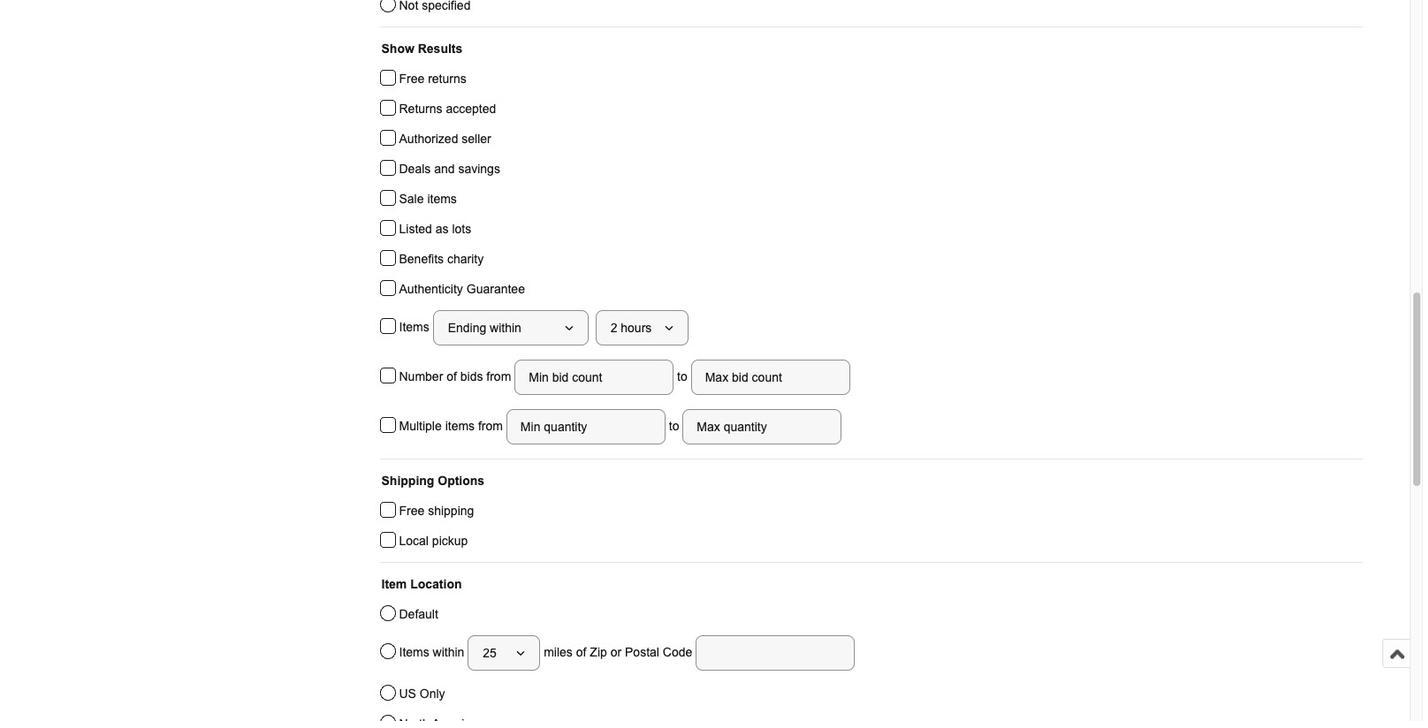 Task type: locate. For each thing, give the bounding box(es) containing it.
default
[[399, 607, 438, 621]]

from
[[486, 369, 511, 383], [478, 419, 503, 433]]

authenticity
[[399, 282, 463, 296]]

free
[[399, 72, 425, 86], [399, 504, 425, 518]]

to for number of bids from
[[674, 369, 691, 383]]

1 items from the top
[[399, 320, 433, 334]]

multiple
[[399, 419, 442, 433]]

shipping
[[381, 474, 434, 488]]

deals
[[399, 162, 431, 176]]

items up as
[[427, 192, 457, 206]]

location
[[410, 577, 462, 591]]

items right multiple
[[445, 419, 475, 433]]

2 free from the top
[[399, 504, 425, 518]]

1 vertical spatial from
[[478, 419, 503, 433]]

from right bids
[[486, 369, 511, 383]]

1 free from the top
[[399, 72, 425, 86]]

1 horizontal spatial of
[[576, 645, 586, 659]]

1 vertical spatial to
[[665, 419, 683, 433]]

pickup
[[432, 534, 468, 548]]

items left within
[[399, 645, 429, 659]]

of left zip
[[576, 645, 586, 659]]

us
[[399, 687, 416, 701]]

1 vertical spatial items
[[399, 645, 429, 659]]

0 vertical spatial of
[[447, 369, 457, 383]]

0 vertical spatial items
[[399, 320, 433, 334]]

1 vertical spatial items
[[445, 419, 475, 433]]

item
[[381, 577, 407, 591]]

miles
[[544, 645, 573, 659]]

Enter Maximum Quantity text field
[[683, 409, 842, 445]]

postal
[[625, 645, 659, 659]]

items for items
[[399, 320, 433, 334]]

guarantee
[[467, 282, 525, 296]]

bids
[[460, 369, 483, 383]]

1 vertical spatial of
[[576, 645, 586, 659]]

items within
[[399, 645, 468, 659]]

of for miles
[[576, 645, 586, 659]]

benefits
[[399, 252, 444, 266]]

returns
[[399, 102, 442, 116]]

as
[[436, 222, 449, 236]]

1 vertical spatial free
[[399, 504, 425, 518]]

items for sale
[[427, 192, 457, 206]]

of
[[447, 369, 457, 383], [576, 645, 586, 659]]

0 vertical spatial free
[[399, 72, 425, 86]]

charity
[[447, 252, 484, 266]]

items
[[427, 192, 457, 206], [445, 419, 475, 433]]

sale
[[399, 192, 424, 206]]

accepted
[[446, 102, 496, 116]]

returns accepted
[[399, 102, 496, 116]]

local pickup
[[399, 534, 468, 548]]

to
[[674, 369, 691, 383], [665, 419, 683, 433]]

0 horizontal spatial of
[[447, 369, 457, 383]]

items down authenticity
[[399, 320, 433, 334]]

Zip or Postal Code text field
[[696, 636, 855, 671]]

items
[[399, 320, 433, 334], [399, 645, 429, 659]]

0 vertical spatial to
[[674, 369, 691, 383]]

free up 'local'
[[399, 504, 425, 518]]

returns
[[428, 72, 467, 86]]

of left bids
[[447, 369, 457, 383]]

0 vertical spatial items
[[427, 192, 457, 206]]

2 items from the top
[[399, 645, 429, 659]]

free up returns
[[399, 72, 425, 86]]

from down bids
[[478, 419, 503, 433]]



Task type: vqa. For each thing, say whether or not it's contained in the screenshot.
RETURNS. within the "US $25.00" main content
no



Task type: describe. For each thing, give the bounding box(es) containing it.
Enter maximum number of bids text field
[[691, 360, 850, 395]]

results
[[418, 42, 463, 56]]

only
[[420, 687, 445, 701]]

zip
[[590, 645, 607, 659]]

number
[[399, 369, 443, 383]]

seller
[[462, 132, 491, 146]]

savings
[[458, 162, 500, 176]]

Enter minimum number of bids text field
[[515, 360, 674, 395]]

multiple items from
[[399, 419, 506, 433]]

free for free returns
[[399, 72, 425, 86]]

item location
[[381, 577, 462, 591]]

free shipping
[[399, 504, 474, 518]]

authorized seller
[[399, 132, 491, 146]]

authenticity guarantee
[[399, 282, 525, 296]]

number of bids from
[[399, 369, 515, 383]]

sale items
[[399, 192, 457, 206]]

show
[[381, 42, 414, 56]]

benefits charity
[[399, 252, 484, 266]]

items for multiple
[[445, 419, 475, 433]]

us only
[[399, 687, 445, 701]]

code
[[663, 645, 692, 659]]

or
[[611, 645, 622, 659]]

Enter minimum quantity text field
[[506, 409, 665, 445]]

within
[[433, 645, 464, 659]]

listed
[[399, 222, 432, 236]]

shipping
[[428, 504, 474, 518]]

lots
[[452, 222, 471, 236]]

authorized
[[399, 132, 458, 146]]

of for number
[[447, 369, 457, 383]]

options
[[438, 474, 485, 488]]

listed as lots
[[399, 222, 471, 236]]

show results
[[381, 42, 463, 56]]

deals and savings
[[399, 162, 500, 176]]

miles of zip or postal code
[[540, 645, 696, 659]]

items for items within
[[399, 645, 429, 659]]

and
[[434, 162, 455, 176]]

local
[[399, 534, 429, 548]]

free returns
[[399, 72, 467, 86]]

free for free shipping
[[399, 504, 425, 518]]

0 vertical spatial from
[[486, 369, 511, 383]]

shipping options
[[381, 474, 485, 488]]

to for multiple items from
[[665, 419, 683, 433]]



